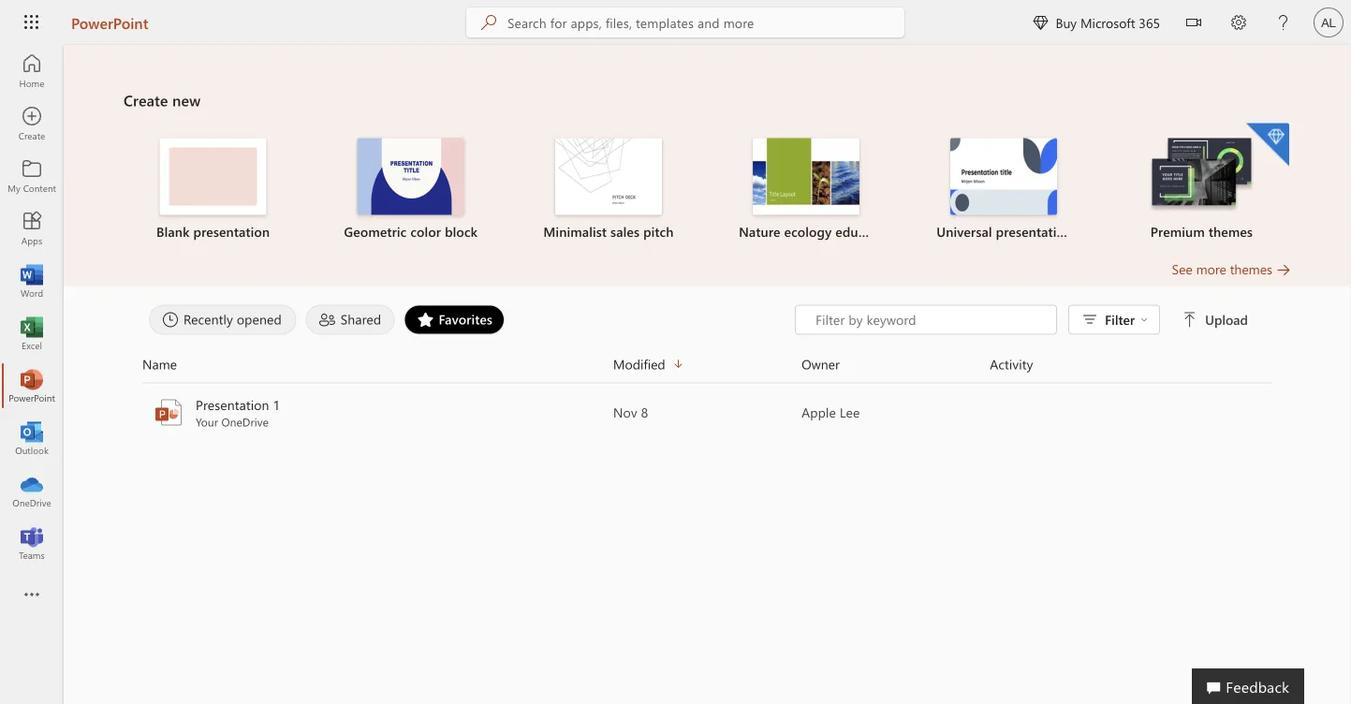 Task type: locate. For each thing, give the bounding box(es) containing it.
create
[[124, 90, 168, 110]]

al button
[[1306, 0, 1351, 45]]

2 presentation from the left
[[996, 223, 1073, 240]]

nature ecology education photo presentation element
[[719, 138, 894, 241]]

premium themes
[[1151, 223, 1253, 240]]

powerpoint banner
[[0, 0, 1351, 48]]

see
[[1172, 260, 1193, 278]]

shared
[[341, 310, 381, 328]]

universal presentation element
[[916, 138, 1092, 241]]


[[1187, 15, 1202, 30]]

onedrive
[[221, 414, 269, 429]]

themes
[[1209, 223, 1253, 240], [1230, 260, 1273, 278]]

row containing name
[[142, 354, 1273, 383]]

view more apps image
[[22, 586, 41, 605]]

minimalist sales pitch
[[543, 223, 674, 240]]

create new main content
[[64, 45, 1351, 438]]

navigation
[[0, 45, 64, 569]]

minimalist
[[543, 223, 607, 240]]

color
[[411, 223, 441, 240]]

universal presentation
[[937, 223, 1073, 240]]

new
[[172, 90, 201, 110]]

nature ecology education photo presentation image
[[753, 138, 860, 215]]

modified button
[[613, 354, 802, 375]]

0 horizontal spatial presentation
[[193, 223, 270, 240]]

minimalist sales pitch image
[[555, 138, 662, 215]]

shared element
[[306, 305, 395, 335]]

nov 8
[[613, 404, 648, 421]]

displaying 1 out of 8 files. status
[[795, 305, 1252, 335]]

recently opened element
[[149, 305, 297, 335]]

themes right more
[[1230, 260, 1273, 278]]

universal
[[937, 223, 992, 240]]

premium templates diamond image
[[1246, 123, 1290, 166]]

favorites element
[[404, 305, 505, 335]]

1 horizontal spatial presentation
[[996, 223, 1073, 240]]

themes inside "see more themes" button
[[1230, 260, 1273, 278]]

list
[[124, 121, 1291, 260]]

your
[[196, 414, 218, 429]]

favorites
[[439, 310, 493, 328]]

sales
[[611, 223, 640, 240]]

geometric color block
[[344, 223, 478, 240]]

activity
[[990, 355, 1033, 373]]

1 vertical spatial themes
[[1230, 260, 1273, 278]]

my content image
[[22, 167, 41, 185]]

themes up "see more themes" button
[[1209, 223, 1253, 240]]

presentation
[[196, 396, 269, 413]]

presentation right the blank
[[193, 223, 270, 240]]

row
[[142, 354, 1273, 383]]

feedback
[[1226, 676, 1290, 696]]

buy
[[1056, 14, 1077, 31]]

presentation for universal presentation
[[996, 223, 1073, 240]]

pitch
[[643, 223, 674, 240]]

geometric
[[344, 223, 407, 240]]

list containing blank presentation
[[124, 121, 1291, 260]]

None search field
[[466, 7, 905, 37]]

1 presentation from the left
[[193, 223, 270, 240]]

Search box. Suggestions appear as you type. search field
[[508, 7, 905, 37]]

themes inside premium themes element
[[1209, 223, 1253, 240]]

presentation inside blank presentation element
[[193, 223, 270, 240]]

blank presentation
[[156, 223, 270, 240]]


[[1033, 15, 1048, 30]]

tab list containing recently opened
[[144, 305, 795, 335]]

powerpoint
[[71, 12, 148, 32]]

al
[[1322, 15, 1336, 29]]

create new
[[124, 90, 201, 110]]

home image
[[22, 62, 41, 81]]

0 vertical spatial themes
[[1209, 223, 1253, 240]]

presentation inside universal presentation element
[[996, 223, 1073, 240]]

presentation
[[193, 223, 270, 240], [996, 223, 1073, 240]]

premium themes element
[[1114, 123, 1290, 241]]

list inside create new main content
[[124, 121, 1291, 260]]

activity, column 4 of 4 column header
[[990, 354, 1273, 375]]

tab list
[[144, 305, 795, 335]]

more
[[1196, 260, 1227, 278]]

blank presentation element
[[125, 138, 301, 241]]

presentation down universal presentation image
[[996, 223, 1073, 240]]


[[1183, 312, 1198, 327]]

word image
[[22, 272, 41, 290]]

filter 
[[1105, 311, 1148, 328]]

onedrive image
[[22, 481, 41, 500]]



Task type: describe. For each thing, give the bounding box(es) containing it.
block
[[445, 223, 478, 240]]

recently
[[184, 310, 233, 328]]

owner button
[[802, 354, 990, 375]]

premium
[[1151, 223, 1205, 240]]

create image
[[22, 114, 41, 133]]

geometric color block element
[[323, 138, 499, 241]]

row inside create new main content
[[142, 354, 1273, 383]]

opened
[[237, 310, 282, 328]]

filter
[[1105, 311, 1135, 328]]

recently opened
[[184, 310, 282, 328]]

8
[[641, 404, 648, 421]]

premium themes image
[[1148, 138, 1255, 213]]

apps image
[[22, 219, 41, 238]]

 upload
[[1183, 311, 1248, 328]]

powerpoint image
[[22, 376, 41, 395]]

365
[[1139, 14, 1160, 31]]

universal presentation image
[[951, 138, 1058, 215]]

Filter by keyword text field
[[814, 310, 1047, 329]]

microsoft
[[1081, 14, 1136, 31]]

none search field inside powerpoint banner
[[466, 7, 905, 37]]

apple lee
[[802, 404, 860, 421]]

name
[[142, 355, 177, 373]]

see more themes button
[[1172, 260, 1291, 279]]

outlook image
[[22, 429, 41, 448]]

owner
[[802, 355, 840, 373]]

powerpoint image
[[154, 398, 184, 428]]

modified
[[613, 355, 666, 373]]

lee
[[840, 404, 860, 421]]

geometric color block image
[[357, 138, 464, 215]]

teams image
[[22, 534, 41, 553]]

 button
[[1172, 0, 1216, 48]]

excel image
[[22, 324, 41, 343]]

apple
[[802, 404, 836, 421]]

name presentation 1 cell
[[142, 396, 613, 429]]

blank
[[156, 223, 190, 240]]

feedback button
[[1192, 669, 1305, 704]]

nov
[[613, 404, 637, 421]]

minimalist sales pitch element
[[521, 138, 696, 241]]

favorites tab
[[399, 305, 510, 335]]

presentation 1 your onedrive
[[196, 396, 280, 429]]

presentation for blank presentation
[[193, 223, 270, 240]]


[[1141, 316, 1148, 324]]

tab list inside create new main content
[[144, 305, 795, 335]]

 buy microsoft 365
[[1033, 14, 1160, 31]]

recently opened tab
[[144, 305, 301, 335]]

name button
[[142, 354, 613, 375]]

see more themes
[[1172, 260, 1273, 278]]

shared tab
[[301, 305, 399, 335]]

upload
[[1205, 311, 1248, 328]]

1
[[273, 396, 280, 413]]



Task type: vqa. For each thing, say whether or not it's contained in the screenshot.
the Blank
yes



